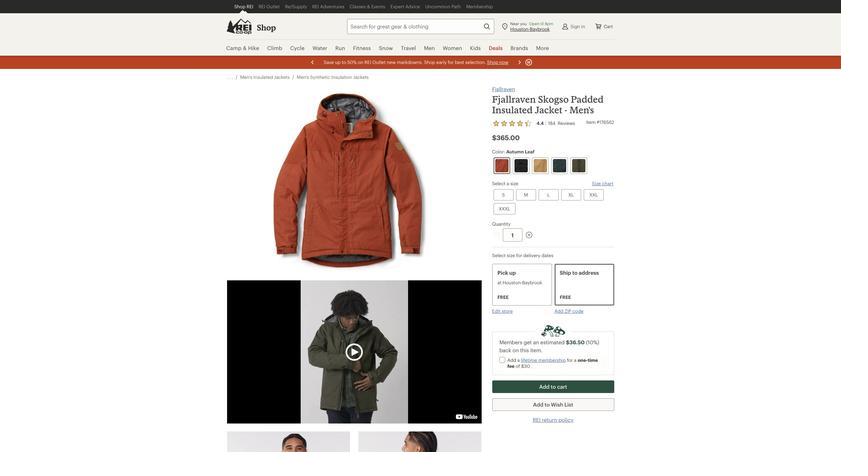 Task type: describe. For each thing, give the bounding box(es) containing it.
add a lifetime membership for a
[[508, 358, 578, 363]]

water
[[313, 45, 328, 51]]

travel
[[401, 45, 416, 51]]

shop down rei outlet link
[[257, 23, 276, 32]]

rei return policy button
[[533, 417, 574, 424]]

xxxl button
[[494, 203, 516, 215]]

sign
[[571, 23, 581, 29]]

sign in
[[571, 23, 586, 29]]

rei co-op, go to rei.com home page link
[[227, 18, 252, 34]]

one-time fee
[[508, 358, 598, 369]]

classes
[[350, 4, 366, 9]]

to for add to wish list
[[545, 402, 550, 408]]

to for add to cart
[[551, 384, 556, 390]]

of
[[516, 364, 521, 369]]

rei adventures
[[313, 4, 345, 9]]

none field inside shop banner
[[348, 19, 495, 34]]

this
[[521, 347, 529, 354]]

re/supply link
[[283, 0, 310, 13]]

1 vertical spatial for
[[517, 253, 523, 259]]

xl button
[[562, 189, 582, 201]]

women
[[443, 45, 463, 51]]

at houston-baybrook
[[498, 280, 543, 286]]

$365.00
[[493, 134, 520, 142]]

1 horizontal spatial men's
[[297, 74, 309, 80]]

rei for rei return policy
[[533, 417, 541, 423]]

baybrook inside near you open til 8pm houston-baybrook
[[530, 26, 550, 32]]

new
[[387, 59, 396, 65]]

cycle button
[[287, 40, 309, 56]]

in
[[582, 23, 586, 29]]

s
[[503, 192, 505, 198]]

expert advice
[[391, 4, 420, 9]]

to for ship to address
[[573, 270, 578, 276]]

open
[[530, 21, 540, 26]]

xxxl
[[499, 206, 511, 212]]

outlet inside promotional messages marquee
[[373, 59, 386, 65]]

184
[[549, 120, 556, 126]]

xl
[[569, 192, 574, 198]]

events
[[372, 4, 386, 9]]

store
[[502, 309, 513, 314]]

code
[[573, 309, 584, 314]]

Search for great gear & clothing text field
[[348, 19, 495, 34]]

classes & events link
[[347, 0, 388, 13]]

search image
[[484, 22, 492, 30]]

2 horizontal spatial a
[[575, 358, 577, 363]]

address
[[579, 270, 600, 276]]

get
[[524, 340, 532, 346]]

women button
[[439, 40, 467, 56]]

more
[[537, 45, 550, 51]]

xxl
[[590, 192, 598, 198]]

cart link
[[591, 18, 617, 34]]

lifetime membership button
[[521, 358, 566, 364]]

$30
[[522, 364, 530, 369]]

rei inside promotional messages marquee
[[365, 59, 371, 65]]

. . . button
[[227, 74, 233, 80]]

cycle
[[291, 45, 305, 51]]

edit store button
[[493, 309, 513, 315]]

rei adventures link
[[310, 0, 347, 13]]

deals button
[[485, 40, 507, 56]]

ship to address
[[560, 270, 600, 276]]

men button
[[420, 40, 439, 56]]

men's synthetic insulation jackets link
[[297, 74, 369, 80]]

decrement quantity image
[[493, 231, 501, 239]]

rei outlet link
[[256, 0, 283, 13]]

0 vertical spatial size
[[511, 181, 519, 187]]

. . . / men's insulated jackets / men's synthetic insulation jackets
[[227, 74, 369, 80]]

add for add zip code
[[555, 309, 564, 314]]

1 vertical spatial houston-
[[503, 280, 523, 286]]

to inside promotional messages marquee
[[342, 59, 346, 65]]

jacket
[[535, 105, 563, 115]]

more button
[[533, 40, 554, 56]]

1 free from the left
[[498, 295, 509, 300]]

shop up rei co-op, go to rei.com home page image
[[234, 4, 246, 9]]

pick up
[[498, 270, 516, 276]]

color: black image
[[515, 159, 528, 173]]

#176562
[[597, 119, 615, 125]]

chart
[[603, 181, 614, 187]]

1 . from the left
[[227, 74, 228, 80]]

membership link
[[464, 0, 496, 13]]

play fjallraven skogso padded insulated jacket - men's video image
[[344, 342, 365, 363]]

select a size element
[[493, 181, 615, 216]]

add zip code
[[555, 309, 584, 314]]

quantity
[[493, 221, 511, 227]]

add for add a lifetime membership for a
[[508, 358, 517, 363]]

expert advice link
[[388, 0, 423, 13]]

color:
[[493, 149, 506, 155]]

size
[[593, 181, 602, 187]]

8pm
[[545, 21, 554, 26]]

membership
[[539, 358, 566, 363]]

increment quantity image
[[526, 231, 533, 239]]

uncommon path link
[[423, 0, 464, 13]]

add zip code button
[[555, 309, 584, 315]]

on inside members get an estimated $36.50 (10%) back on this item.
[[513, 347, 519, 354]]

l button
[[539, 189, 559, 201]]

fjallraven link
[[493, 86, 516, 93]]

advice
[[406, 4, 420, 9]]

item.
[[531, 347, 543, 354]]

add for add to wish list
[[534, 402, 544, 408]]

item
[[587, 119, 596, 125]]

shop rei link
[[232, 0, 256, 13]]

camp & hike
[[227, 45, 260, 51]]

uncommon path
[[426, 4, 461, 9]]

insulation
[[332, 74, 352, 80]]

ship
[[560, 270, 572, 276]]

up for pick
[[510, 270, 516, 276]]

s button
[[494, 189, 514, 201]]

list
[[565, 402, 574, 408]]

2 / from the left
[[293, 74, 294, 80]]

path
[[452, 4, 461, 9]]

leaf
[[526, 149, 535, 155]]

fee
[[508, 364, 515, 369]]

save up to 50% on rei outlet new markdowns. shop early for best selection. shop now
[[324, 59, 509, 65]]



Task type: locate. For each thing, give the bounding box(es) containing it.
up inside promotional messages marquee
[[335, 59, 341, 65]]

$36.50
[[567, 340, 585, 346]]

1 horizontal spatial insulated
[[493, 105, 533, 115]]

men
[[424, 45, 435, 51]]

houston- down pick up
[[503, 280, 523, 286]]

fjallraven fjallraven skogso padded insulated jacket - men's
[[493, 86, 604, 115]]

1 horizontal spatial &
[[367, 4, 370, 9]]

you
[[521, 21, 527, 26]]

0 horizontal spatial men's
[[240, 74, 253, 80]]

men's left synthetic
[[297, 74, 309, 80]]

for left one-
[[568, 358, 573, 363]]

select size for delivery dates
[[493, 253, 554, 259]]

m
[[525, 192, 528, 198]]

rei inside 'button'
[[533, 417, 541, 423]]

for inside promotional messages marquee
[[448, 59, 454, 65]]

uncommon
[[426, 4, 451, 9]]

fitness
[[353, 45, 371, 51]]

for left best
[[448, 59, 454, 65]]

houston- inside near you open til 8pm houston-baybrook
[[511, 26, 530, 32]]

0 horizontal spatial for
[[448, 59, 454, 65]]

rei left return
[[533, 417, 541, 423]]

& for classes
[[367, 4, 370, 9]]

to left 50%
[[342, 59, 346, 65]]

1 vertical spatial up
[[510, 270, 516, 276]]

size chart button
[[593, 181, 614, 187]]

add to cart
[[540, 384, 568, 390]]

1 / from the left
[[236, 74, 238, 80]]

markdowns.
[[397, 59, 423, 65]]

1 vertical spatial on
[[513, 347, 519, 354]]

insulated down the hike
[[254, 74, 273, 80]]

1 vertical spatial baybrook
[[523, 280, 543, 286]]

men's right . . . dropdown button
[[240, 74, 253, 80]]

add up fee
[[508, 358, 517, 363]]

sign in link
[[559, 20, 588, 33]]

0 vertical spatial outlet
[[267, 4, 280, 9]]

2 horizontal spatial men's
[[570, 105, 595, 115]]

cart
[[558, 384, 568, 390]]

1 vertical spatial size
[[507, 253, 516, 259]]

size
[[511, 181, 519, 187], [507, 253, 516, 259]]

1 horizontal spatial on
[[513, 347, 519, 354]]

save
[[324, 59, 334, 65]]

size up s button
[[511, 181, 519, 187]]

a up s button
[[507, 181, 510, 187]]

expert
[[391, 4, 405, 9]]

one-
[[578, 358, 588, 363]]

1 horizontal spatial outlet
[[373, 59, 386, 65]]

1 horizontal spatial free
[[560, 295, 572, 300]]

(10%)
[[587, 340, 600, 346]]

0 horizontal spatial jackets
[[274, 74, 290, 80]]

back
[[500, 347, 512, 354]]

pause banner message scrolling image
[[525, 58, 533, 66]]

return
[[543, 417, 558, 423]]

0 horizontal spatial &
[[243, 45, 247, 51]]

cart
[[604, 23, 613, 29]]

youtubelogo image
[[454, 413, 479, 421]]

add left wish
[[534, 402, 544, 408]]

houston- down you
[[511, 26, 530, 32]]

1 horizontal spatial /
[[293, 74, 294, 80]]

rei for rei adventures
[[313, 4, 319, 9]]

1 horizontal spatial up
[[510, 270, 516, 276]]

0 vertical spatial for
[[448, 59, 454, 65]]

1 vertical spatial select
[[493, 253, 506, 259]]

men's insulated jackets link
[[240, 74, 290, 80]]

up right save
[[335, 59, 341, 65]]

to right 'ship'
[[573, 270, 578, 276]]

rei return policy
[[533, 417, 574, 423]]

to inside popup button
[[551, 384, 556, 390]]

best
[[455, 59, 464, 65]]

0 vertical spatial insulated
[[254, 74, 273, 80]]

select a size
[[493, 181, 519, 187]]

to left wish
[[545, 402, 550, 408]]

edit store
[[493, 309, 513, 314]]

0 horizontal spatial on
[[358, 59, 364, 65]]

outlet inside shop banner
[[267, 4, 280, 9]]

1 select from the top
[[493, 181, 506, 187]]

4.4
[[537, 120, 544, 126]]

& for camp
[[243, 45, 247, 51]]

on right 50%
[[358, 59, 364, 65]]

previous message image
[[309, 58, 317, 66]]

shop left early in the right top of the page
[[424, 59, 435, 65]]

men's up item
[[570, 105, 595, 115]]

None search field
[[336, 19, 495, 34]]

rei left adventures
[[313, 4, 319, 9]]

0 horizontal spatial outlet
[[267, 4, 280, 9]]

members
[[500, 340, 523, 346]]

on inside marquee
[[358, 59, 364, 65]]

0 horizontal spatial .
[[227, 74, 228, 80]]

add for add to cart
[[540, 384, 550, 390]]

an
[[534, 340, 540, 346]]

fjallraven
[[493, 86, 516, 92], [493, 94, 536, 105]]

pick
[[498, 270, 509, 276]]

run button
[[332, 40, 349, 56]]

0 vertical spatial &
[[367, 4, 370, 9]]

0 horizontal spatial free
[[498, 295, 509, 300]]

policy
[[559, 417, 574, 423]]

fjallraven down "fjallraven" link
[[493, 94, 536, 105]]

2 vertical spatial for
[[568, 358, 573, 363]]

free up edit store on the bottom right of the page
[[498, 295, 509, 300]]

climb
[[267, 45, 283, 51]]

0 vertical spatial select
[[493, 181, 506, 187]]

fitness button
[[349, 40, 375, 56]]

delivery
[[524, 253, 541, 259]]

2 . from the left
[[230, 74, 231, 80]]

jackets down 50%
[[354, 74, 369, 80]]

add to cart button
[[493, 381, 615, 394]]

add inside popup button
[[540, 384, 550, 390]]

on
[[358, 59, 364, 65], [513, 347, 519, 354]]

baybrook down the delivery on the bottom right of the page
[[523, 280, 543, 286]]

color: buckwheat brown image
[[534, 159, 547, 173]]

2 free from the left
[[560, 295, 572, 300]]

to inside button
[[545, 402, 550, 408]]

promotional messages marquee
[[0, 56, 842, 69]]

rei down "fitness" dropdown button
[[365, 59, 371, 65]]

None number field
[[503, 229, 523, 242]]

autumn
[[507, 149, 525, 155]]

None field
[[348, 19, 495, 34]]

0 vertical spatial baybrook
[[530, 26, 550, 32]]

next message image
[[516, 58, 524, 66]]

1 fjallraven from the top
[[493, 86, 516, 92]]

2 horizontal spatial for
[[568, 358, 573, 363]]

1 vertical spatial outlet
[[373, 59, 386, 65]]

jackets
[[274, 74, 290, 80], [354, 74, 369, 80]]

color: autumn leaf image
[[496, 159, 509, 173]]

selection.
[[466, 59, 486, 65]]

color: deep forest image
[[573, 159, 586, 173]]

up
[[335, 59, 341, 65], [510, 270, 516, 276]]

2 jackets from the left
[[354, 74, 369, 80]]

0 horizontal spatial a
[[507, 181, 510, 187]]

none search field inside shop banner
[[336, 19, 495, 34]]

add left cart
[[540, 384, 550, 390]]

brands button
[[507, 40, 533, 56]]

rei right shop rei
[[259, 4, 266, 9]]

& left events
[[367, 4, 370, 9]]

2 horizontal spatial .
[[232, 74, 233, 80]]

edit
[[493, 309, 501, 314]]

rei outlet
[[259, 4, 280, 9]]

early
[[437, 59, 447, 65]]

1 vertical spatial &
[[243, 45, 247, 51]]

1 horizontal spatial a
[[518, 358, 520, 363]]

rei
[[247, 4, 254, 9], [259, 4, 266, 9], [313, 4, 319, 9], [365, 59, 371, 65], [533, 417, 541, 423]]

&
[[367, 4, 370, 9], [243, 45, 247, 51]]

lifetime
[[521, 358, 538, 363]]

3 . from the left
[[232, 74, 233, 80]]

/ right . . . dropdown button
[[236, 74, 238, 80]]

adventures
[[320, 4, 345, 9]]

184 reviews
[[549, 120, 576, 126]]

outlet left 'new'
[[373, 59, 386, 65]]

0 horizontal spatial /
[[236, 74, 238, 80]]

jackets down climb 'dropdown button'
[[274, 74, 290, 80]]

1 horizontal spatial for
[[517, 253, 523, 259]]

0 vertical spatial on
[[358, 59, 364, 65]]

add left zip
[[555, 309, 564, 314]]

up for save
[[335, 59, 341, 65]]

on left this
[[513, 347, 519, 354]]

select up pick
[[493, 253, 506, 259]]

insulated
[[254, 74, 273, 80], [493, 105, 533, 115]]

& left the hike
[[243, 45, 247, 51]]

travel button
[[397, 40, 420, 56]]

a left one-
[[575, 358, 577, 363]]

water button
[[309, 40, 332, 56]]

hike
[[248, 45, 260, 51]]

time
[[588, 358, 598, 363]]

baybrook
[[530, 26, 550, 32], [523, 280, 543, 286]]

climb button
[[264, 40, 287, 56]]

til
[[541, 21, 544, 26]]

to left cart
[[551, 384, 556, 390]]

& inside dropdown button
[[243, 45, 247, 51]]

.
[[227, 74, 228, 80], [230, 74, 231, 80], [232, 74, 233, 80]]

a for select
[[507, 181, 510, 187]]

2 fjallraven from the top
[[493, 94, 536, 105]]

classes & events
[[350, 4, 386, 9]]

-
[[565, 105, 568, 115]]

a for add
[[518, 358, 520, 363]]

1 vertical spatial fjallraven
[[493, 94, 536, 105]]

free up zip
[[560, 295, 572, 300]]

0 horizontal spatial up
[[335, 59, 341, 65]]

snow
[[379, 45, 393, 51]]

shop
[[234, 4, 246, 9], [257, 23, 276, 32], [424, 59, 435, 65], [487, 59, 499, 65]]

estimated
[[541, 340, 565, 346]]

2 select from the top
[[493, 253, 506, 259]]

1 horizontal spatial .
[[230, 74, 231, 80]]

men's inside fjallraven fjallraven skogso padded insulated jacket - men's
[[570, 105, 595, 115]]

insulated inside fjallraven fjallraven skogso padded insulated jacket - men's
[[493, 105, 533, 115]]

membership
[[467, 4, 493, 9]]

/ left synthetic
[[293, 74, 294, 80]]

near you open til 8pm houston-baybrook
[[511, 21, 554, 32]]

shop banner
[[0, 0, 842, 56]]

outlet up "shop" link
[[267, 4, 280, 9]]

kids button
[[467, 40, 485, 56]]

up right pick
[[510, 270, 516, 276]]

select up s
[[493, 181, 506, 187]]

rei co-op, go to rei.com home page image
[[227, 18, 252, 34]]

insulated down "fjallraven" link
[[493, 105, 533, 115]]

select for select size for delivery dates
[[493, 253, 506, 259]]

brands
[[511, 45, 529, 51]]

for left the delivery on the bottom right of the page
[[517, 253, 523, 259]]

select for select a size
[[493, 181, 506, 187]]

0 vertical spatial fjallraven
[[493, 86, 516, 92]]

1 vertical spatial insulated
[[493, 105, 533, 115]]

color: dark navy image
[[553, 159, 567, 173]]

size up pick up
[[507, 253, 516, 259]]

0 vertical spatial up
[[335, 59, 341, 65]]

1 jackets from the left
[[274, 74, 290, 80]]

baybrook down til
[[530, 26, 550, 32]]

re/supply
[[285, 4, 307, 9]]

0 vertical spatial houston-
[[511, 26, 530, 32]]

skogso
[[539, 94, 569, 105]]

rei for rei outlet
[[259, 4, 266, 9]]

rei left rei outlet
[[247, 4, 254, 9]]

a up of
[[518, 358, 520, 363]]

camp & hike button
[[227, 40, 264, 56]]

shop left now
[[487, 59, 499, 65]]

0 horizontal spatial insulated
[[254, 74, 273, 80]]

fjallraven down now
[[493, 86, 516, 92]]

of $30
[[515, 364, 530, 369]]

near
[[511, 21, 520, 26]]

1 horizontal spatial jackets
[[354, 74, 369, 80]]



Task type: vqa. For each thing, say whether or not it's contained in the screenshot.
Men's Insulated Jackets Link on the left
yes



